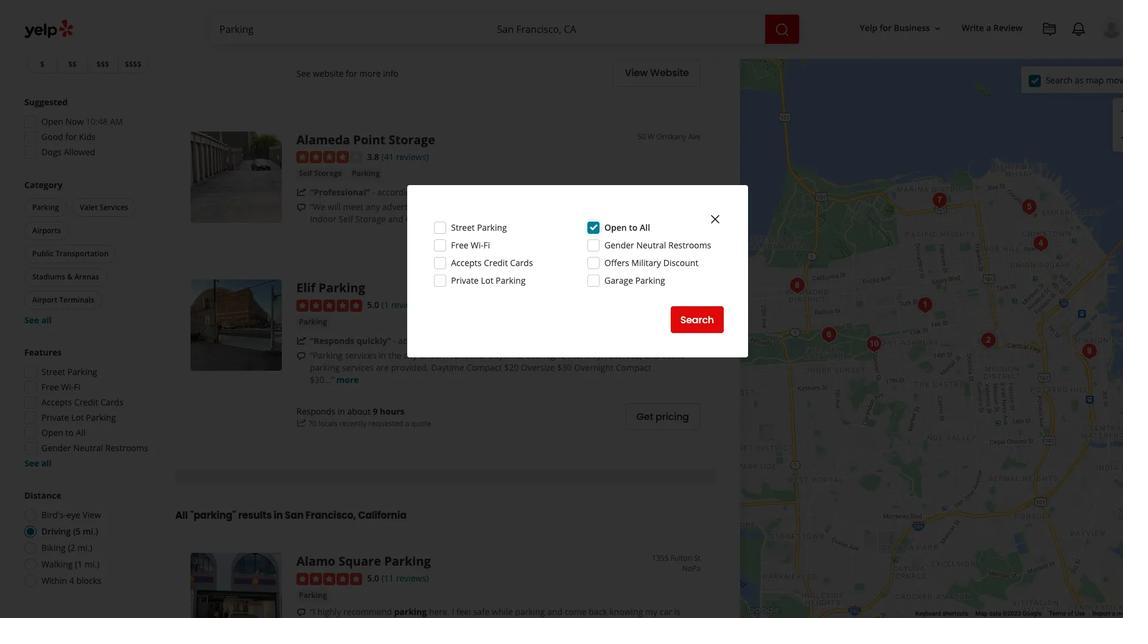 Task type: locate. For each thing, give the bounding box(es) containing it.
parking link down 3.8
[[350, 168, 383, 180]]

daytime
[[431, 362, 465, 373]]

0 vertical spatial private lot parking
[[451, 275, 526, 286]]

group containing features
[[21, 347, 151, 470]]

valet services button
[[72, 199, 136, 217]]

0 vertical spatial search
[[1046, 74, 1073, 86]]

to inside search dialog
[[629, 222, 638, 233]]

alameda point storage
[[297, 131, 435, 148]]

see all for features
[[24, 457, 52, 469]]

0 horizontal spatial restrooms
[[105, 442, 148, 454]]

16 speech v2 image
[[297, 203, 306, 213], [297, 351, 306, 361]]

0 vertical spatial 16 speech v2 image
[[297, 203, 306, 213]]

2 st from the top
[[695, 553, 701, 563]]

st right '14th'
[[695, 280, 701, 290]]

view right eye at the bottom
[[83, 509, 101, 521]]

see all button up distance at left bottom
[[24, 457, 52, 469]]

driving (5 mi.)
[[41, 526, 98, 537]]

st for 344 14th st
[[695, 280, 701, 290]]

0 vertical spatial open
[[41, 116, 63, 127]]

0 horizontal spatial more
[[337, 374, 359, 386]]

0 horizontal spatial fi
[[74, 381, 80, 393]]

mi.) right (5
[[83, 526, 98, 537]]

and left event
[[645, 350, 660, 361]]

for up dogs allowed at left top
[[65, 131, 77, 143]]

for right yelp
[[880, 22, 892, 34]]

2 horizontal spatial storage
[[389, 131, 435, 148]]

parking at the exchange image
[[1078, 339, 1103, 364]]

street parking inside search dialog
[[451, 222, 507, 233]]

and down advertised
[[388, 213, 404, 225]]

responds in about 9 hours
[[297, 405, 405, 417]]

1 horizontal spatial free wi-fi
[[451, 239, 490, 251]]

storage down any
[[356, 213, 386, 225]]

fi inside search dialog
[[484, 239, 490, 251]]

1 horizontal spatial street parking
[[451, 222, 507, 233]]

1 horizontal spatial accepts credit cards
[[451, 257, 533, 269]]

and inside "parking services in the city of san francisco. daytime, overnight, monthly, reserved, and event parking services are provided. daytime compact $20 oversize $30 overnight compact $30…"
[[645, 350, 660, 361]]

st inside 1355 fulton st nopa
[[695, 553, 701, 563]]

to inside "we will meet any advertised price in our area for comparable units or vehicle storage. 5x5 -10x20 indoor self storage and outdoor vehicle storage up to 35 ft. we have been in alameda…"
[[516, 213, 525, 225]]

free wi-fi down storage at top left
[[451, 239, 490, 251]]

self inside button
[[299, 168, 312, 179]]

1 vertical spatial 5 star rating image
[[297, 573, 362, 585]]

4
[[69, 575, 74, 587]]

search
[[1046, 74, 1073, 86], [681, 313, 715, 327]]

feel
[[457, 606, 471, 617]]

mi.) up blocks on the bottom left of the page
[[85, 559, 99, 570]]

parking link for elif parking
[[297, 316, 330, 328]]

1 st from the top
[[695, 280, 701, 290]]

compact down the francisco. in the left of the page
[[467, 362, 502, 373]]

terminals
[[59, 295, 94, 305]]

vehicle
[[590, 201, 618, 213], [442, 213, 469, 225]]

0 horizontal spatial -
[[372, 187, 375, 198]]

free down "our"
[[451, 239, 469, 251]]

1 16 speech v2 image from the top
[[297, 203, 306, 213]]

16 trending v2 image left "responds
[[297, 336, 306, 346]]

1 vertical spatial st
[[695, 553, 701, 563]]

storage up (41 reviews) link
[[389, 131, 435, 148]]

- up the the
[[394, 335, 396, 347]]

parking button for elif parking's parking link
[[297, 316, 330, 328]]

0 vertical spatial (1
[[382, 299, 389, 311]]

1 5.0 link from the top
[[367, 298, 379, 311]]

price
[[426, 201, 446, 213]]

according up advertised
[[377, 187, 416, 198]]

geary mall garage image
[[786, 274, 810, 298]]

5 star rating image
[[297, 300, 362, 312], [297, 573, 362, 585]]

2 5.0 from the top
[[367, 573, 379, 584]]

parking button down 3.8
[[350, 168, 383, 180]]

open
[[41, 116, 63, 127], [605, 222, 627, 233], [41, 427, 63, 439]]

2 horizontal spatial -
[[671, 201, 673, 213]]

more
[[360, 67, 381, 79], [337, 374, 359, 386]]

accepts down features
[[41, 397, 72, 408]]

map
[[1087, 74, 1105, 86]]

0 vertical spatial gender neutral restrooms
[[605, 239, 712, 251]]

a right "write"
[[987, 22, 992, 34]]

free inside group
[[41, 381, 59, 393]]

0 vertical spatial more
[[360, 67, 381, 79]]

stadiums
[[32, 272, 65, 282]]

search dialog
[[0, 0, 1124, 618]]

0 vertical spatial 16 trending v2 image
[[297, 336, 306, 346]]

option group
[[21, 490, 151, 591]]

here. i feel safe while parking and come back knowing my car is safe."
[[310, 606, 681, 618]]

lot inside group
[[71, 412, 84, 423]]

1 vertical spatial wi-
[[61, 381, 74, 393]]

quickly"
[[357, 335, 391, 347]]

street down features
[[41, 366, 65, 378]]

"we will meet any advertised price in our area for comparable units or vehicle storage. 5x5 -10x20 indoor self storage and outdoor vehicle storage up to 35 ft. we have been in alameda…"
[[310, 201, 697, 225]]

get pricing button
[[625, 403, 701, 430]]

2 see all button from the top
[[24, 457, 52, 469]]

free wi-fi down features
[[41, 381, 80, 393]]

1 all from the top
[[41, 314, 52, 326]]

- up any
[[372, 187, 375, 198]]

alamo square parking link
[[297, 553, 431, 570]]

within
[[41, 575, 67, 587]]

5.0 link left (11
[[367, 571, 379, 585]]

fi inside group
[[74, 381, 80, 393]]

2 vertical spatial mi.)
[[85, 559, 99, 570]]

advertised
[[382, 201, 424, 213]]

(1 left the "review)"
[[382, 299, 389, 311]]

been
[[585, 213, 605, 225]]

see for category
[[24, 314, 39, 326]]

street
[[451, 222, 475, 233], [41, 366, 65, 378]]

self inside "we will meet any advertised price in our area for comparable units or vehicle storage. 5x5 -10x20 indoor self storage and outdoor vehicle storage up to 35 ft. we have been in alameda…"
[[339, 213, 353, 225]]

0 horizontal spatial neutral
[[73, 442, 103, 454]]

user
[[457, 335, 475, 347]]

2 16 trending v2 image from the top
[[297, 419, 306, 428]]

bird's-
[[41, 509, 67, 521]]

airports button
[[24, 222, 69, 240]]

1 horizontal spatial gender
[[605, 239, 635, 251]]

5 star rating image down 'alamo'
[[297, 573, 362, 585]]

see all button for category
[[24, 314, 52, 326]]

view left website
[[625, 66, 648, 80]]

mi.) right (2
[[77, 542, 92, 554]]

projects image
[[1043, 22, 1057, 37]]

parking
[[310, 362, 340, 373], [394, 606, 427, 617], [515, 606, 545, 617]]

$$$
[[97, 59, 109, 69]]

wi-
[[471, 239, 484, 251], [61, 381, 74, 393]]

private lot parking
[[451, 275, 526, 286], [41, 412, 116, 423]]

parking button up "i
[[297, 589, 330, 602]]

offers military discount
[[605, 257, 699, 269]]

1 5.0 from the top
[[367, 299, 379, 311]]

use
[[1076, 610, 1086, 617]]

0 horizontal spatial open to all
[[41, 427, 86, 439]]

(2
[[68, 542, 75, 554]]

1 horizontal spatial and
[[548, 606, 563, 617]]

gender inside search dialog
[[605, 239, 635, 251]]

group containing suggested
[[21, 96, 151, 162]]

1 vertical spatial according
[[399, 335, 437, 347]]

1 horizontal spatial neutral
[[637, 239, 667, 251]]

accepts down storage at top left
[[451, 257, 482, 269]]

0 horizontal spatial self
[[299, 168, 312, 179]]

see
[[297, 67, 311, 79], [24, 314, 39, 326], [24, 457, 39, 469]]

1 vertical spatial credit
[[74, 397, 98, 408]]

wi- down features
[[61, 381, 74, 393]]

0 vertical spatial alamo square parking image
[[914, 293, 938, 317]]

san inside "parking services in the city of san francisco. daytime, overnight, monthly, reserved, and event parking services are provided. daytime compact $20 oversize $30 overnight compact $30…"
[[430, 350, 445, 361]]

1 vertical spatial of
[[1068, 610, 1074, 617]]

2
[[429, 187, 434, 198]]

get pricing
[[637, 410, 690, 424]]

see down 'airport'
[[24, 314, 39, 326]]

2 all from the top
[[41, 457, 52, 469]]

see for features
[[24, 457, 39, 469]]

2 vertical spatial and
[[548, 606, 563, 617]]

francisco,
[[306, 509, 356, 523]]

1 horizontal spatial credit
[[484, 257, 508, 269]]

0 vertical spatial all
[[640, 222, 651, 233]]

is
[[675, 606, 681, 617]]

search for search as map mov
[[1046, 74, 1073, 86]]

0 vertical spatial fi
[[484, 239, 490, 251]]

parking button for alamo square parking parking link
[[297, 589, 330, 602]]

1 vertical spatial 16 trending v2 image
[[297, 419, 306, 428]]

0 vertical spatial street
[[451, 222, 475, 233]]

1 horizontal spatial cards
[[510, 257, 533, 269]]

0 vertical spatial free wi-fi
[[451, 239, 490, 251]]

see all button down 'airport'
[[24, 314, 52, 326]]

gender up distance at left bottom
[[41, 442, 71, 454]]

reviews) right (11
[[396, 573, 429, 584]]

a for write
[[987, 22, 992, 34]]

view
[[625, 66, 648, 80], [83, 509, 101, 521]]

alameda
[[297, 131, 350, 148]]

report
[[1093, 610, 1111, 617]]

storage down the '3.8 star rating' image
[[314, 168, 342, 179]]

"parking"
[[190, 509, 236, 523]]

2 horizontal spatial a
[[1113, 610, 1116, 617]]

map data ©2023 google
[[976, 610, 1042, 617]]

services up more link
[[342, 362, 374, 373]]

of right the city
[[420, 350, 428, 361]]

california
[[358, 509, 407, 523]]

0 horizontal spatial street
[[41, 366, 65, 378]]

units
[[557, 201, 577, 213]]

see all down 'airport'
[[24, 314, 52, 326]]

16 trending v2 image
[[297, 188, 306, 197]]

see up distance at left bottom
[[24, 457, 39, 469]]

(1 down (2
[[75, 559, 82, 570]]

1 horizontal spatial private
[[451, 275, 479, 286]]

0 horizontal spatial parking
[[310, 362, 340, 373]]

in up are
[[379, 350, 386, 361]]

for right 'website'
[[346, 67, 358, 79]]

safe
[[474, 606, 490, 617]]

free down features
[[41, 381, 59, 393]]

0 vertical spatial 5.0 link
[[367, 298, 379, 311]]

credit
[[484, 257, 508, 269], [74, 397, 98, 408]]

16 trending v2 image for 344 14th st
[[297, 336, 306, 346]]

1 see all from the top
[[24, 314, 52, 326]]

write a review link
[[958, 17, 1028, 39]]

1 vertical spatial reviews)
[[396, 573, 429, 584]]

0 vertical spatial wi-
[[471, 239, 484, 251]]

gender inside group
[[41, 442, 71, 454]]

"parking
[[310, 350, 343, 361]]

- right 5x5
[[671, 201, 673, 213]]

parking link for alamo square parking
[[297, 589, 330, 602]]

parking link up "responds
[[297, 316, 330, 328]]

reviews) right "(41" on the left top
[[396, 151, 429, 162]]

parking down "parking at the bottom left
[[310, 362, 340, 373]]

public transportation button
[[24, 245, 117, 263]]

0 vertical spatial lot
[[481, 275, 494, 286]]

1 see all button from the top
[[24, 314, 52, 326]]

parking button up "responds
[[297, 316, 330, 328]]

up
[[504, 213, 514, 225]]

all for category
[[41, 314, 52, 326]]

vehicle up been
[[590, 201, 618, 213]]

allowed
[[64, 146, 95, 158]]

comparable
[[508, 201, 555, 213]]

will
[[328, 201, 341, 213]]

None search field
[[210, 15, 802, 44]]

search left as
[[1046, 74, 1073, 86]]

parking left the here.
[[394, 606, 427, 617]]

1 horizontal spatial fi
[[484, 239, 490, 251]]

16 trending v2 image
[[297, 336, 306, 346], [297, 419, 306, 428]]

1 vertical spatial all
[[41, 457, 52, 469]]

5.0 left (1 review)
[[367, 299, 379, 311]]

in up "recently"
[[338, 405, 345, 417]]

valet
[[80, 202, 98, 213]]

1 16 trending v2 image from the top
[[297, 336, 306, 346]]

16 speech v2 image left "parking at the bottom left
[[297, 351, 306, 361]]

mi.) for driving (5 mi.)
[[83, 526, 98, 537]]

see all up distance at left bottom
[[24, 457, 52, 469]]

parking link up "i
[[297, 589, 330, 602]]

all up distance at left bottom
[[41, 457, 52, 469]]

1 horizontal spatial gender neutral restrooms
[[605, 239, 712, 251]]

2 see all from the top
[[24, 457, 52, 469]]

5 star rating image down elif parking
[[297, 300, 362, 312]]

2 vertical spatial storage
[[356, 213, 386, 225]]

our
[[458, 201, 472, 213]]

0 vertical spatial restrooms
[[669, 239, 712, 251]]

to
[[418, 187, 427, 198], [516, 213, 525, 225], [629, 222, 638, 233], [440, 335, 448, 347], [66, 427, 74, 439]]

2 compact from the left
[[616, 362, 652, 373]]

1 horizontal spatial search
[[1046, 74, 1073, 86]]

see all button for features
[[24, 457, 52, 469]]

airports
[[32, 225, 61, 236]]

(11 reviews)
[[382, 573, 429, 584]]

1 vertical spatial (1
[[75, 559, 82, 570]]

5.0 link left (1 review) link
[[367, 298, 379, 311]]

in
[[448, 201, 456, 213], [607, 213, 615, 225], [379, 350, 386, 361], [338, 405, 345, 417], [274, 509, 283, 523]]

free wi-fi
[[451, 239, 490, 251], [41, 381, 80, 393]]

1 horizontal spatial self
[[339, 213, 353, 225]]

quote
[[411, 418, 431, 429]]

1 horizontal spatial view
[[625, 66, 648, 80]]

wi- inside group
[[61, 381, 74, 393]]

more right $30…"
[[337, 374, 359, 386]]

0 horizontal spatial vehicle
[[442, 213, 469, 225]]

city
[[404, 350, 417, 361]]

highly
[[318, 606, 341, 617]]

user actions element
[[851, 15, 1124, 90]]

street down "our"
[[451, 222, 475, 233]]

gender neutral restrooms inside search dialog
[[605, 239, 712, 251]]

san up daytime
[[430, 350, 445, 361]]

1 vertical spatial gender
[[41, 442, 71, 454]]

open now 10:48 am
[[41, 116, 123, 127]]

$20
[[504, 362, 519, 373]]

all down 'airport'
[[41, 314, 52, 326]]

self up 16 trending v2 image
[[299, 168, 312, 179]]

70 locals recently requested a quote
[[308, 418, 431, 429]]

write a review
[[962, 22, 1023, 34]]

report a ma link
[[1093, 610, 1124, 617]]

a for report
[[1113, 610, 1116, 617]]

self
[[299, 168, 312, 179], [339, 213, 353, 225]]

street parking down features
[[41, 366, 97, 378]]

1 horizontal spatial compact
[[616, 362, 652, 373]]

according
[[377, 187, 416, 198], [399, 335, 437, 347]]

a left quote
[[405, 418, 410, 429]]

1 vertical spatial storage
[[314, 168, 342, 179]]

st right fulton at the right bottom of page
[[695, 553, 701, 563]]

0 vertical spatial see all
[[24, 314, 52, 326]]

16 trending v2 image left 70
[[297, 419, 306, 428]]

cards inside search dialog
[[510, 257, 533, 269]]

1 vertical spatial cards
[[100, 397, 123, 408]]

5 star rating image for square
[[297, 573, 362, 585]]

1 vertical spatial private
[[41, 412, 69, 423]]

self storage link
[[297, 168, 345, 180]]

2 vertical spatial all
[[175, 509, 188, 523]]

private lot parking inside group
[[41, 412, 116, 423]]

gender up 'offers'
[[605, 239, 635, 251]]

north beach parking garage image
[[1018, 195, 1042, 219]]

map
[[976, 610, 988, 617]]

see left 'website'
[[297, 67, 311, 79]]

1 vertical spatial see all button
[[24, 457, 52, 469]]

of left use
[[1068, 610, 1074, 617]]

elif parking image
[[977, 328, 1001, 353]]

1 vertical spatial vehicle
[[442, 213, 469, 225]]

credit inside search dialog
[[484, 257, 508, 269]]

5.0 link for parking
[[367, 298, 379, 311]]

as
[[1076, 74, 1084, 86]]

2 reviews) from the top
[[396, 573, 429, 584]]

for up up
[[494, 201, 506, 213]]

self storage button
[[297, 168, 345, 180]]

street parking down area
[[451, 222, 507, 233]]

1 vertical spatial lot
[[71, 412, 84, 423]]

1 horizontal spatial storage
[[356, 213, 386, 225]]

review)
[[391, 299, 420, 311]]

0 horizontal spatial wi-
[[61, 381, 74, 393]]

vehicle down "our"
[[442, 213, 469, 225]]

1 vertical spatial view
[[83, 509, 101, 521]]

1 vertical spatial see all
[[24, 457, 52, 469]]

1 reviews) from the top
[[396, 151, 429, 162]]

in right results
[[274, 509, 283, 523]]

search inside search button
[[681, 313, 715, 327]]

storage inside "we will meet any advertised price in our area for comparable units or vehicle storage. 5x5 -10x20 indoor self storage and outdoor vehicle storage up to 35 ft. we have been in alameda…"
[[356, 213, 386, 225]]

1 horizontal spatial restrooms
[[669, 239, 712, 251]]

1 5 star rating image from the top
[[297, 300, 362, 312]]

0 horizontal spatial of
[[420, 350, 428, 361]]

accepts inside group
[[41, 397, 72, 408]]

elif parking image
[[191, 280, 282, 371], [977, 328, 1001, 353]]

google image
[[744, 602, 784, 618]]

open to all inside search dialog
[[605, 222, 651, 233]]

1 vertical spatial more
[[337, 374, 359, 386]]

1 horizontal spatial private lot parking
[[451, 275, 526, 286]]

wi- inside search dialog
[[471, 239, 484, 251]]

compact down the reserved,
[[616, 362, 652, 373]]

0 vertical spatial accepts credit cards
[[451, 257, 533, 269]]

1 vertical spatial parking link
[[297, 316, 330, 328]]

1 vertical spatial and
[[645, 350, 660, 361]]

street inside search dialog
[[451, 222, 475, 233]]

free wi-fi inside group
[[41, 381, 80, 393]]

(5
[[73, 526, 81, 537]]

sutter stockton garage image
[[1029, 231, 1054, 256]]

2 horizontal spatial parking
[[515, 606, 545, 617]]

self down meet
[[339, 213, 353, 225]]

services down the "quickly""
[[345, 350, 377, 361]]

option group containing distance
[[21, 490, 151, 591]]

0 horizontal spatial and
[[388, 213, 404, 225]]

of inside "parking services in the city of san francisco. daytime, overnight, monthly, reserved, and event parking services are provided. daytime compact $20 oversize $30 overnight compact $30…"
[[420, 350, 428, 361]]

2 5.0 link from the top
[[367, 571, 379, 585]]

0 vertical spatial see all button
[[24, 314, 52, 326]]

1 horizontal spatial street
[[451, 222, 475, 233]]

5.0 link for square
[[367, 571, 379, 585]]

0 vertical spatial self
[[299, 168, 312, 179]]

5.0 for parking
[[367, 299, 379, 311]]

search down '14th'
[[681, 313, 715, 327]]

0 vertical spatial according
[[377, 187, 416, 198]]

san left francisco,
[[285, 509, 304, 523]]

oriskany
[[657, 131, 687, 142]]

group
[[21, 96, 151, 162], [1114, 98, 1124, 152], [22, 179, 151, 326], [21, 347, 151, 470]]

alamo square parking image
[[914, 293, 938, 317], [191, 553, 282, 618]]

0 vertical spatial neutral
[[637, 239, 667, 251]]

a
[[987, 22, 992, 34], [405, 418, 410, 429], [1113, 610, 1116, 617]]

"responds quickly" - according to 1 user
[[310, 335, 475, 347]]

16 speech v2 image down 16 trending v2 image
[[297, 203, 306, 213]]

parking right while
[[515, 606, 545, 617]]

1 horizontal spatial all
[[175, 509, 188, 523]]

1 vertical spatial private lot parking
[[41, 412, 116, 423]]

wi- down storage at top left
[[471, 239, 484, 251]]

0 horizontal spatial accepts credit cards
[[41, 397, 123, 408]]

5.0 left (11
[[367, 573, 379, 584]]

a left ma
[[1113, 610, 1116, 617]]

more left info
[[360, 67, 381, 79]]

1 vertical spatial accepts credit cards
[[41, 397, 123, 408]]

and left come
[[548, 606, 563, 617]]

and inside "we will meet any advertised price in our area for comparable units or vehicle storage. 5x5 -10x20 indoor self storage and outdoor vehicle storage up to 35 ft. we have been in alameda…"
[[388, 213, 404, 225]]

2 16 speech v2 image from the top
[[297, 351, 306, 361]]

reviews) for alamo square parking
[[396, 573, 429, 584]]

according up the city
[[399, 335, 437, 347]]

accepts credit cards
[[451, 257, 533, 269], [41, 397, 123, 408]]

3.8
[[367, 151, 379, 162]]

2 5 star rating image from the top
[[297, 573, 362, 585]]

1 horizontal spatial lot
[[481, 275, 494, 286]]

0 horizontal spatial san
[[285, 509, 304, 523]]



Task type: describe. For each thing, give the bounding box(es) containing it.
all inside search dialog
[[640, 222, 651, 233]]

airport terminals button
[[24, 291, 102, 309]]

data
[[990, 610, 1002, 617]]

2 vertical spatial open
[[41, 427, 63, 439]]

in inside "parking services in the city of san francisco. daytime, overnight, monthly, reserved, and event parking services are provided. daytime compact $20 oversize $30 overnight compact $30…"
[[379, 350, 386, 361]]

price group
[[24, 35, 151, 76]]

report a ma
[[1093, 610, 1124, 617]]

1 vertical spatial restrooms
[[105, 442, 148, 454]]

any
[[366, 201, 380, 213]]

$ button
[[27, 55, 57, 74]]

zoom out image
[[1120, 130, 1124, 145]]

16 speech v2 image for elif parking
[[297, 351, 306, 361]]

alamo
[[297, 553, 336, 570]]

open inside search dialog
[[605, 222, 627, 233]]

biking (2 mi.)
[[41, 542, 92, 554]]

airport
[[32, 295, 57, 305]]

public transportation
[[32, 249, 109, 259]]

"professional"
[[310, 187, 370, 198]]

get
[[637, 410, 654, 424]]

music concourse parking image
[[817, 323, 842, 347]]

free wi-fi inside search dialog
[[451, 239, 490, 251]]

bird's-eye view
[[41, 509, 101, 521]]

results
[[238, 509, 272, 523]]

close image
[[708, 212, 723, 226]]

accepts credit cards inside group
[[41, 397, 123, 408]]

overnight,
[[526, 350, 566, 361]]

lombard street garage image
[[928, 188, 953, 213]]

0 horizontal spatial (1
[[75, 559, 82, 570]]

notifications image
[[1072, 22, 1087, 37]]

parking inside here. i feel safe while parking and come back knowing my car is safe."
[[515, 606, 545, 617]]

car
[[660, 606, 672, 617]]

self storage
[[299, 168, 342, 179]]

see all for category
[[24, 314, 52, 326]]

$$$$
[[125, 59, 142, 69]]

1 horizontal spatial of
[[1068, 610, 1074, 617]]

parking inside "parking services in the city of san francisco. daytime, overnight, monthly, reserved, and event parking services are provided. daytime compact $20 oversize $30 overnight compact $30…"
[[310, 362, 340, 373]]

alameda point storage image
[[191, 131, 282, 223]]

private inside search dialog
[[451, 275, 479, 286]]

storage.
[[620, 201, 652, 213]]

70
[[308, 418, 317, 429]]

neutral inside search dialog
[[637, 239, 667, 251]]

map region
[[640, 0, 1124, 618]]

0 vertical spatial see
[[297, 67, 311, 79]]

mi.) for biking (2 mi.)
[[77, 542, 92, 554]]

in right been
[[607, 213, 615, 225]]

50 w oriskany ave
[[638, 131, 701, 142]]

restrooms inside search dialog
[[669, 239, 712, 251]]

here.
[[429, 606, 450, 617]]

arenas
[[74, 272, 99, 282]]

yelp
[[860, 22, 878, 34]]

reviews) for alameda point storage
[[396, 151, 429, 162]]

knowing
[[610, 606, 643, 617]]

search image
[[775, 22, 790, 37]]

(41 reviews)
[[382, 151, 429, 162]]

users
[[436, 187, 457, 198]]

kezar parking lot image
[[863, 332, 887, 356]]

mov
[[1107, 74, 1124, 86]]

responds
[[297, 405, 336, 417]]

0 horizontal spatial private
[[41, 412, 69, 423]]

st for 1355 fulton st nopa
[[695, 553, 701, 563]]

view website
[[625, 66, 690, 80]]

all inside group
[[76, 427, 86, 439]]

free inside search dialog
[[451, 239, 469, 251]]

0 vertical spatial parking link
[[350, 168, 383, 180]]

view inside view website link
[[625, 66, 648, 80]]

1 horizontal spatial parking
[[394, 606, 427, 617]]

back
[[589, 606, 608, 617]]

0 horizontal spatial alamo square parking image
[[191, 553, 282, 618]]

eye
[[67, 509, 80, 521]]

yelp for business button
[[856, 17, 948, 39]]

keyboard shortcuts
[[916, 610, 969, 617]]

2 vertical spatial -
[[394, 335, 396, 347]]

1 vertical spatial gender neutral restrooms
[[41, 442, 148, 454]]

walking
[[41, 559, 73, 570]]

to inside group
[[66, 427, 74, 439]]

- inside "we will meet any advertised price in our area for comparable units or vehicle storage. 5x5 -10x20 indoor self storage and outdoor vehicle storage up to 35 ft. we have been in alameda…"
[[671, 201, 673, 213]]

w
[[648, 131, 655, 142]]

0 horizontal spatial cards
[[100, 397, 123, 408]]

all for features
[[41, 457, 52, 469]]

0 horizontal spatial elif parking image
[[191, 280, 282, 371]]

francisco.
[[447, 350, 486, 361]]

&
[[67, 272, 73, 282]]

$30…"
[[310, 374, 334, 386]]

terms
[[1050, 610, 1067, 617]]

lot inside search dialog
[[481, 275, 494, 286]]

good
[[41, 131, 63, 143]]

price
[[24, 35, 46, 47]]

accepts credit cards inside search dialog
[[451, 257, 533, 269]]

1 compact from the left
[[467, 362, 502, 373]]

i
[[452, 606, 455, 617]]

35
[[527, 213, 536, 225]]

344
[[663, 280, 675, 290]]

and inside here. i feel safe while parking and come back knowing my car is safe."
[[548, 606, 563, 617]]

344 14th st
[[663, 280, 701, 290]]

parking button up airports
[[24, 199, 67, 217]]

1 horizontal spatial alamo square parking image
[[914, 293, 938, 317]]

16 speech v2 image for alameda point storage
[[297, 203, 306, 213]]

neutral inside group
[[73, 442, 103, 454]]

outdoor
[[406, 213, 440, 225]]

shortcuts
[[943, 610, 969, 617]]

for inside group
[[65, 131, 77, 143]]

1 horizontal spatial vehicle
[[590, 201, 618, 213]]

5.0 for square
[[367, 573, 379, 584]]

elif parking
[[297, 280, 366, 296]]

website
[[651, 66, 690, 80]]

mi.) for walking (1 mi.)
[[85, 559, 99, 570]]

have
[[564, 213, 583, 225]]

0 horizontal spatial street parking
[[41, 366, 97, 378]]

3.8 star rating image
[[297, 151, 362, 163]]

16 chevron down v2 image
[[933, 24, 943, 33]]

in left "our"
[[448, 201, 456, 213]]

suggested
[[24, 96, 68, 108]]

storage inside button
[[314, 168, 342, 179]]

for inside "we will meet any advertised price in our area for comparable units or vehicle storage. 5x5 -10x20 indoor self storage and outdoor vehicle storage up to 35 ft. we have been in alameda…"
[[494, 201, 506, 213]]

1 vertical spatial san
[[285, 509, 304, 523]]

1 vertical spatial services
[[342, 362, 374, 373]]

for inside button
[[880, 22, 892, 34]]

keyboard
[[916, 610, 942, 617]]

0 vertical spatial services
[[345, 350, 377, 361]]

zoom in image
[[1120, 103, 1124, 118]]

airport terminals
[[32, 295, 94, 305]]

offers
[[605, 257, 630, 269]]

recommend
[[344, 606, 392, 617]]

walking (1 mi.)
[[41, 559, 99, 570]]

parking button for parking link to the top
[[350, 168, 383, 180]]

driving
[[41, 526, 71, 537]]

1 horizontal spatial elif parking image
[[977, 328, 1001, 353]]

16 trending v2 image for 9 hours
[[297, 419, 306, 428]]

more link
[[337, 374, 359, 386]]

distance
[[24, 490, 61, 501]]

filters
[[24, 12, 55, 25]]

see website for more info
[[297, 67, 399, 79]]

0 horizontal spatial a
[[405, 418, 410, 429]]

ma
[[1118, 610, 1124, 617]]

50
[[638, 131, 646, 142]]

1355 fulton st nopa
[[652, 553, 701, 574]]

discount
[[664, 257, 699, 269]]

group containing category
[[22, 179, 151, 326]]

oversize
[[521, 362, 555, 373]]

(41 reviews) link
[[382, 150, 429, 163]]

category
[[24, 179, 63, 191]]

$
[[40, 59, 44, 69]]

search as map mov
[[1046, 74, 1124, 86]]

credit inside group
[[74, 397, 98, 408]]

0 horizontal spatial view
[[83, 509, 101, 521]]

elif parking link
[[297, 280, 366, 296]]

$$$ button
[[87, 55, 118, 74]]

come
[[565, 606, 587, 617]]

5 star rating image for parking
[[297, 300, 362, 312]]

good for kids
[[41, 131, 96, 143]]

16 speech v2 image
[[297, 608, 306, 617]]

0 vertical spatial -
[[372, 187, 375, 198]]

$30
[[558, 362, 572, 373]]

event
[[662, 350, 684, 361]]

info
[[383, 67, 399, 79]]

search for search
[[681, 313, 715, 327]]

pricing
[[656, 410, 690, 424]]

accepts inside search dialog
[[451, 257, 482, 269]]

private lot parking inside search dialog
[[451, 275, 526, 286]]

public
[[32, 249, 54, 259]]

nopa
[[683, 563, 701, 574]]

my
[[646, 606, 658, 617]]

provided.
[[391, 362, 429, 373]]

recently
[[340, 418, 367, 429]]

terms of use
[[1050, 610, 1086, 617]]



Task type: vqa. For each thing, say whether or not it's contained in the screenshot.
Bar for the left Nick's Kitchen and Beach Bar link
no



